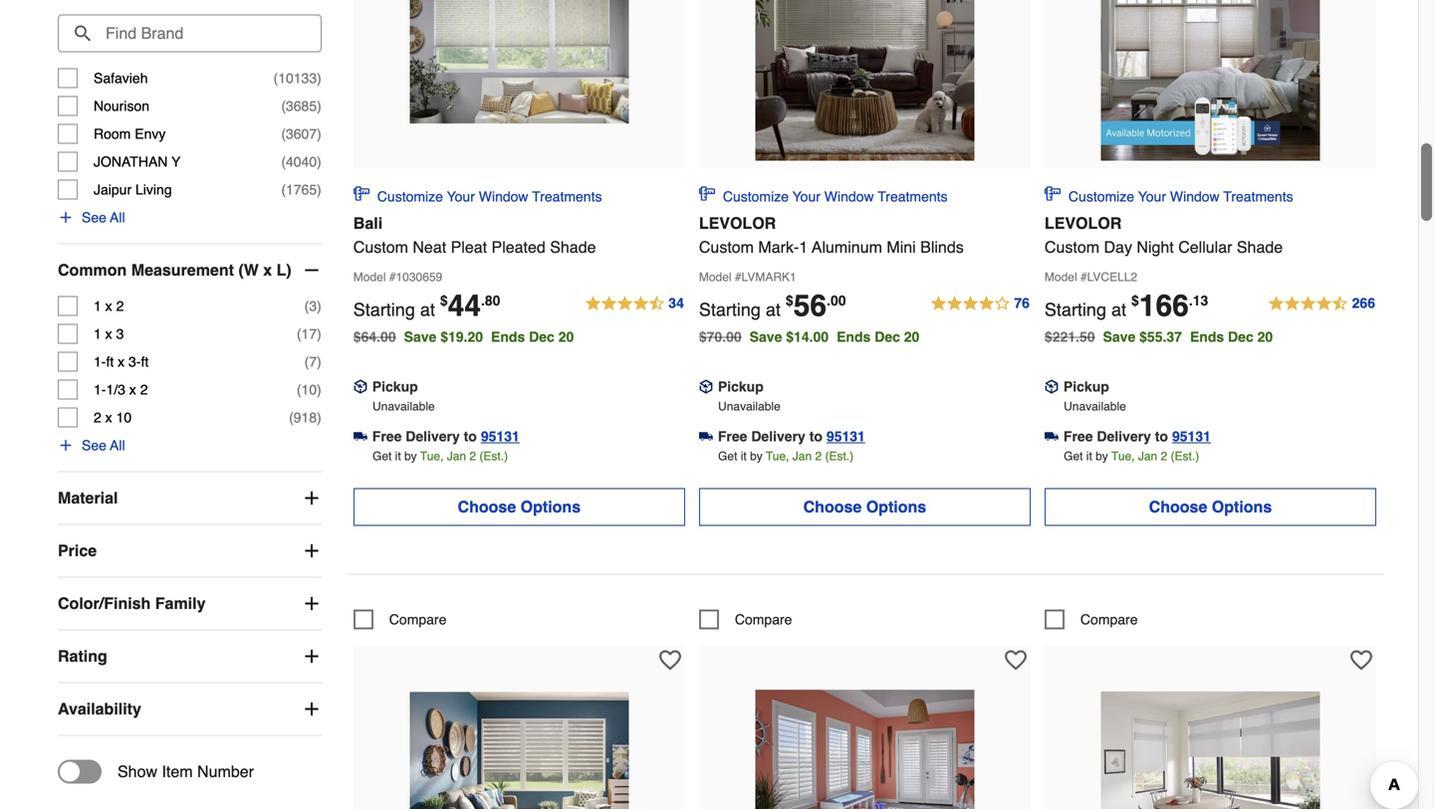 Task type: vqa. For each thing, say whether or not it's contained in the screenshot.


Task type: locate. For each thing, give the bounding box(es) containing it.
10133
[[278, 70, 317, 86]]

options
[[521, 498, 581, 516], [866, 498, 926, 516], [1212, 498, 1272, 516]]

1 horizontal spatial compare
[[735, 612, 792, 628]]

room envy
[[94, 126, 166, 142]]

0 vertical spatial see all button
[[58, 208, 125, 228]]

window up levolor custom day night cellular shade
[[1170, 189, 1220, 204]]

customize up day
[[1069, 189, 1135, 204]]

by
[[404, 450, 417, 463], [750, 450, 763, 463], [1096, 450, 1108, 463]]

custom inside levolor custom mark-1 aluminum mini blinds
[[699, 238, 754, 256]]

1 see from the top
[[82, 210, 106, 226]]

2 horizontal spatial ends dec 20 element
[[1190, 329, 1281, 345]]

tue, for third 95131 button
[[1112, 450, 1135, 463]]

0 horizontal spatial 3
[[116, 326, 124, 342]]

0 horizontal spatial #
[[389, 270, 396, 284]]

compare for 5014179241 element
[[735, 612, 792, 628]]

( 1765 )
[[281, 182, 322, 198]]

1 horizontal spatial choose options link
[[699, 488, 1031, 526]]

(est.) for first 95131 button
[[480, 450, 508, 463]]

pickup down $221.50 at the top of page
[[1064, 379, 1109, 395]]

show item number element
[[58, 760, 254, 784]]

2 it from the left
[[741, 450, 747, 463]]

0 horizontal spatial heart outline image
[[659, 650, 681, 672]]

1 horizontal spatial free delivery to 95131
[[718, 429, 865, 445]]

3 compare from the left
[[1081, 612, 1138, 628]]

custom for custom neat pleat pleated shade
[[353, 238, 408, 256]]

delivery
[[406, 429, 460, 445], [751, 429, 806, 445], [1097, 429, 1151, 445]]

20 for 166
[[1258, 329, 1273, 345]]

2 horizontal spatial by
[[1096, 450, 1108, 463]]

1 horizontal spatial shade
[[1237, 238, 1283, 256]]

10 down 1-1/3 x 2
[[116, 410, 132, 426]]

customize your window treatments link for levolor custom mark-1 aluminum mini blinds image
[[699, 186, 948, 206]]

your
[[447, 189, 475, 204], [793, 189, 821, 204], [1138, 189, 1166, 204]]

4040
[[286, 154, 317, 170]]

1 horizontal spatial 95131 button
[[827, 427, 865, 447]]

all
[[110, 210, 125, 226], [110, 438, 125, 454]]

0 vertical spatial see all
[[82, 210, 125, 226]]

) up 3685
[[317, 70, 322, 86]]

2 horizontal spatial ends
[[1190, 329, 1224, 345]]

44
[[448, 289, 481, 323]]

heart outline image
[[659, 650, 681, 672], [1005, 650, 1027, 672]]

4.5 stars image containing 266
[[1268, 292, 1377, 316]]

x left l)
[[263, 261, 272, 279]]

pickup image down $221.50 at the top of page
[[1045, 380, 1059, 394]]

unavailable for pickup icon at the top left
[[373, 400, 435, 414]]

customize your window treatments up levolor custom mark-1 aluminum mini blinds
[[723, 189, 948, 204]]

was price $221.50 element
[[1045, 324, 1103, 345]]

2 heart outline image from the left
[[1005, 650, 1027, 672]]

1 model from the left
[[353, 270, 386, 284]]

) for ( 3685 )
[[317, 98, 322, 114]]

) for ( 10133 )
[[317, 70, 322, 86]]

( 7 )
[[304, 354, 322, 370]]

model left 1030659
[[353, 270, 386, 284]]

0 horizontal spatial customize your window treatments link
[[353, 186, 602, 206]]

starting up was price $221.50 element
[[1045, 300, 1107, 320]]

2 pickup from the left
[[718, 379, 764, 395]]

color/finish family button
[[58, 578, 322, 630]]

compare
[[389, 612, 447, 628], [735, 612, 792, 628], [1081, 612, 1138, 628]]

( for 17
[[297, 326, 301, 342]]

plus image for material
[[302, 489, 322, 508]]

plus image inside price button
[[302, 541, 322, 561]]

customize up mark- at the right of the page
[[723, 189, 789, 204]]

1 horizontal spatial jan
[[793, 450, 812, 463]]

2 horizontal spatial custom
[[1045, 238, 1100, 256]]

levolor up day
[[1045, 214, 1122, 232]]

treatments
[[532, 189, 602, 204], [878, 189, 948, 204], [1224, 189, 1293, 204]]

1 dec from the left
[[529, 329, 555, 345]]

jaipur living
[[94, 182, 172, 198]]

1 vertical spatial 10
[[116, 410, 132, 426]]

material
[[58, 489, 118, 507]]

starting inside "starting at $ 56 .00"
[[699, 300, 761, 320]]

free delivery to 95131 for second 95131 button from right
[[718, 429, 865, 445]]

3 get from the left
[[1064, 450, 1083, 463]]

dec right $19.20
[[529, 329, 555, 345]]

choose for 1st choose options 'link' from left
[[458, 498, 516, 516]]

( for 3
[[304, 298, 309, 314]]

1-
[[94, 354, 106, 370], [94, 382, 106, 398]]

$
[[440, 293, 448, 309], [786, 293, 794, 309], [1131, 293, 1139, 309]]

color/finish family
[[58, 595, 206, 613]]

# up "starting at $ 56 .00"
[[735, 270, 742, 284]]

1 horizontal spatial truck filled image
[[1045, 430, 1059, 444]]

2 horizontal spatial choose
[[1149, 498, 1208, 516]]

2 horizontal spatial compare
[[1081, 612, 1138, 628]]

3 customize your window treatments from the left
[[1069, 189, 1293, 204]]

customize your window treatments link for the levolor custom day night cellular shade image
[[1045, 186, 1293, 206]]

1 all from the top
[[110, 210, 125, 226]]

1 horizontal spatial your
[[793, 189, 821, 204]]

3 ) from the top
[[317, 126, 322, 142]]

starting inside 'starting at $ 166 .13'
[[1045, 300, 1107, 320]]

2 horizontal spatial 95131 button
[[1172, 427, 1211, 447]]

1 left aluminum
[[799, 238, 808, 256]]

( 3 )
[[304, 298, 322, 314]]

2 vertical spatial 1
[[94, 326, 101, 342]]

save down actual price $56.00 element
[[750, 329, 782, 345]]

2 horizontal spatial save
[[1103, 329, 1136, 345]]

) up 4040
[[317, 126, 322, 142]]

plus image inside color/finish family 'button'
[[302, 594, 322, 614]]

0 horizontal spatial choose
[[458, 498, 516, 516]]

delivery for first 95131 button
[[406, 429, 460, 445]]

3 20 from the left
[[1258, 329, 1273, 345]]

2 your from the left
[[793, 189, 821, 204]]

2 ends from the left
[[837, 329, 871, 345]]

0 horizontal spatial your
[[447, 189, 475, 204]]

plus image inside rating button
[[302, 647, 322, 667]]

1 1- from the top
[[94, 354, 106, 370]]

2 1- from the top
[[94, 382, 106, 398]]

$ inside "starting at $ 56 .00"
[[786, 293, 794, 309]]

options for 3rd choose options 'link' from the left
[[1212, 498, 1272, 516]]

plus image
[[58, 438, 74, 454], [302, 541, 322, 561], [302, 594, 322, 614], [302, 700, 322, 720]]

2 ft from the left
[[141, 354, 149, 370]]

1 see all from the top
[[82, 210, 125, 226]]

window for the levolor custom day night cellular shade image
[[1170, 189, 1220, 204]]

1 vertical spatial 1-
[[94, 382, 106, 398]]

2 choose options from the left
[[803, 498, 926, 516]]

ends dec 20 element for 166
[[1190, 329, 1281, 345]]

customize your window treatments
[[377, 189, 602, 204], [723, 189, 948, 204], [1069, 189, 1293, 204]]

2 horizontal spatial free delivery to 95131
[[1064, 429, 1211, 445]]

1 horizontal spatial get
[[718, 450, 737, 463]]

night
[[1137, 238, 1174, 256]]

custom up model # lvmark1
[[699, 238, 754, 256]]

see all button down 2 x 10
[[58, 436, 125, 456]]

was price $70.00 element
[[699, 324, 750, 345]]

) for ( 7 )
[[317, 354, 322, 370]]

1 horizontal spatial choose
[[803, 498, 862, 516]]

mini
[[887, 238, 916, 256]]

4 ) from the top
[[317, 154, 322, 170]]

ends dec 20 element down .00
[[837, 329, 928, 345]]

) for ( 17 )
[[317, 326, 322, 342]]

34
[[669, 295, 684, 311]]

2 horizontal spatial $
[[1131, 293, 1139, 309]]

customize your window treatments link up bali custom neat pleat pleated shade on the top of page
[[353, 186, 602, 206]]

2 choose options link from the left
[[699, 488, 1031, 526]]

3
[[309, 298, 317, 314], [116, 326, 124, 342]]

custom up model # lvcell2
[[1045, 238, 1100, 256]]

1 compare from the left
[[389, 612, 447, 628]]

1 x 3
[[94, 326, 124, 342]]

customize for levolor custom mark-1 aluminum mini blinds image
[[723, 189, 789, 204]]

dec right $55.37
[[1228, 329, 1254, 345]]

$ down 1030659
[[440, 293, 448, 309]]

1 ends dec 20 element from the left
[[491, 329, 582, 345]]

) down ( 10 )
[[317, 410, 322, 426]]

1 horizontal spatial 95131
[[827, 429, 865, 445]]

pickup right pickup icon at the top left
[[372, 379, 418, 395]]

3 by from the left
[[1096, 450, 1108, 463]]

availability
[[58, 700, 141, 719]]

1 20 from the left
[[558, 329, 574, 345]]

2 ) from the top
[[317, 98, 322, 114]]

0 horizontal spatial free delivery to 95131
[[372, 429, 520, 445]]

1 shade from the left
[[550, 238, 596, 256]]

2 95131 from the left
[[827, 429, 865, 445]]

1 get from the left
[[373, 450, 392, 463]]

2 horizontal spatial customize
[[1069, 189, 1135, 204]]

17
[[301, 326, 317, 342]]

3 custom from the left
[[1045, 238, 1100, 256]]

ends for 166
[[1190, 329, 1224, 345]]

1 horizontal spatial customize your window treatments link
[[699, 186, 948, 206]]

show item number
[[118, 763, 254, 781]]

ft up 1-1/3 x 2
[[141, 354, 149, 370]]

2 pickup image from the left
[[1045, 380, 1059, 394]]

availability button
[[58, 684, 322, 736]]

( for 1765
[[281, 182, 286, 198]]

0 vertical spatial 1-
[[94, 354, 106, 370]]

cellular
[[1179, 238, 1233, 256]]

2 window from the left
[[825, 189, 874, 204]]

1 horizontal spatial 4.5 stars image
[[1268, 292, 1377, 316]]

jonathan
[[94, 154, 168, 170]]

x right 1/3 on the top left of page
[[129, 382, 136, 398]]

treatments up 'pleated' on the left
[[532, 189, 602, 204]]

0 horizontal spatial 20
[[558, 329, 574, 345]]

1- for ft
[[94, 354, 106, 370]]

dec for 166
[[1228, 329, 1254, 345]]

pickup
[[372, 379, 418, 395], [718, 379, 764, 395], [1064, 379, 1109, 395]]

10 up 918
[[301, 382, 317, 398]]

0 horizontal spatial by
[[404, 450, 417, 463]]

choose for 3rd choose options 'link' from the left
[[1149, 498, 1208, 516]]

1 for ( 17 )
[[94, 326, 101, 342]]

1 4.5 stars image from the left
[[584, 292, 685, 316]]

levolor up mark- at the right of the page
[[699, 214, 776, 232]]

1 vertical spatial 1
[[94, 298, 101, 314]]

1 horizontal spatial 20
[[904, 329, 920, 345]]

2 horizontal spatial treatments
[[1224, 189, 1293, 204]]

ends dec 20 element down .80
[[491, 329, 582, 345]]

$ inside starting at $ 44 .80
[[440, 293, 448, 309]]

2 horizontal spatial (est.)
[[1171, 450, 1199, 463]]

2 customize from the left
[[723, 189, 789, 204]]

1 horizontal spatial ends dec 20 element
[[837, 329, 928, 345]]

3 treatments from the left
[[1224, 189, 1293, 204]]

2 vertical spatial plus image
[[302, 647, 322, 667]]

2 starting from the left
[[699, 300, 761, 320]]

1 custom from the left
[[353, 238, 408, 256]]

your up bali custom neat pleat pleated shade on the top of page
[[447, 189, 475, 204]]

1 horizontal spatial at
[[766, 300, 781, 320]]

pleated
[[492, 238, 546, 256]]

unavailable down $221.50 at the top of page
[[1064, 400, 1126, 414]]

treatments for levolor custom mark-1 aluminum mini blinds image
[[878, 189, 948, 204]]

ends dec 20 element down .13
[[1190, 329, 1281, 345]]

2 horizontal spatial unavailable
[[1064, 400, 1126, 414]]

3 delivery from the left
[[1097, 429, 1151, 445]]

1 save from the left
[[404, 329, 437, 345]]

starting up was price $70.00 element
[[699, 300, 761, 320]]

2 save from the left
[[750, 329, 782, 345]]

0 horizontal spatial 10
[[116, 410, 132, 426]]

get
[[373, 450, 392, 463], [718, 450, 737, 463], [1064, 450, 1083, 463]]

window up levolor custom mark-1 aluminum mini blinds
[[825, 189, 874, 204]]

unavailable for second 95131 button from right's pickup image
[[718, 400, 781, 414]]

0 horizontal spatial customize
[[377, 189, 443, 204]]

3 pickup from the left
[[1064, 379, 1109, 395]]

2 at from the left
[[766, 300, 781, 320]]

0 vertical spatial see
[[82, 210, 106, 226]]

2 horizontal spatial dec
[[1228, 329, 1254, 345]]

0 horizontal spatial choose options link
[[353, 488, 685, 526]]

1 horizontal spatial custom
[[699, 238, 754, 256]]

.80
[[481, 293, 500, 309]]

ends dec 20 element for 56
[[837, 329, 928, 345]]

free for second 95131 button from right
[[718, 429, 747, 445]]

unavailable down $64.00
[[373, 400, 435, 414]]

free delivery to 95131 for third 95131 button
[[1064, 429, 1211, 445]]

2 horizontal spatial it
[[1086, 450, 1092, 463]]

see down 2 x 10
[[82, 438, 106, 454]]

) up ( 7 )
[[317, 326, 322, 342]]

model for custom neat pleat pleated shade
[[353, 270, 386, 284]]

3 model from the left
[[1045, 270, 1077, 284]]

window up bali custom neat pleat pleated shade on the top of page
[[479, 189, 528, 204]]

3 up 1-ft x 3-ft
[[116, 326, 124, 342]]

0 horizontal spatial jan
[[447, 450, 466, 463]]

levolor for mark-
[[699, 214, 776, 232]]

4.5 stars image containing 34
[[584, 292, 685, 316]]

x
[[263, 261, 272, 279], [105, 298, 112, 314], [105, 326, 112, 342], [118, 354, 125, 370], [129, 382, 136, 398], [105, 410, 112, 426]]

2 compare from the left
[[735, 612, 792, 628]]

plus image inside availability button
[[302, 700, 322, 720]]

0 horizontal spatial pickup
[[372, 379, 418, 395]]

$221.50
[[1045, 329, 1095, 345]]

shade right cellular
[[1237, 238, 1283, 256]]

1 choose options from the left
[[458, 498, 581, 516]]

0 horizontal spatial starting
[[353, 300, 415, 320]]

)
[[317, 70, 322, 86], [317, 98, 322, 114], [317, 126, 322, 142], [317, 154, 322, 170], [317, 182, 322, 198], [317, 298, 322, 314], [317, 326, 322, 342], [317, 354, 322, 370], [317, 382, 322, 398], [317, 410, 322, 426]]

jan
[[447, 450, 466, 463], [793, 450, 812, 463], [1138, 450, 1158, 463]]

2 horizontal spatial #
[[1081, 270, 1087, 284]]

0 horizontal spatial truck filled image
[[353, 430, 367, 444]]

3 customize from the left
[[1069, 189, 1135, 204]]

1 horizontal spatial starting
[[699, 300, 761, 320]]

compare inside the 5014179243 element
[[1081, 612, 1138, 628]]

$ down lvcell2
[[1131, 293, 1139, 309]]

6 ) from the top
[[317, 298, 322, 314]]

) for ( 10 )
[[317, 382, 322, 398]]

76
[[1014, 295, 1030, 311]]

truck filled image
[[353, 430, 367, 444], [1045, 430, 1059, 444]]

0 horizontal spatial ft
[[106, 354, 114, 370]]

2 by from the left
[[750, 450, 763, 463]]

0 horizontal spatial model
[[353, 270, 386, 284]]

0 horizontal spatial compare
[[389, 612, 447, 628]]

plus image inside material button
[[302, 489, 322, 508]]

2 truck filled image from the left
[[1045, 430, 1059, 444]]

10 ) from the top
[[317, 410, 322, 426]]

3 free from the left
[[1064, 429, 1093, 445]]

free for third 95131 button
[[1064, 429, 1093, 445]]

tue, for first 95131 button
[[420, 450, 444, 463]]

treatments up cellular
[[1224, 189, 1293, 204]]

customize your window treatments link up levolor custom day night cellular shade
[[1045, 186, 1293, 206]]

1 unavailable from the left
[[373, 400, 435, 414]]

5 ) from the top
[[317, 182, 322, 198]]

treatments up mini
[[878, 189, 948, 204]]

pickup image up truck filled image
[[699, 380, 713, 394]]

ends down .80
[[491, 329, 525, 345]]

ends down .13
[[1190, 329, 1224, 345]]

common
[[58, 261, 127, 279]]

your for levolor custom mark-1 aluminum mini blinds image
[[793, 189, 821, 204]]

2 (est.) from the left
[[825, 450, 854, 463]]

3 $ from the left
[[1131, 293, 1139, 309]]

0 horizontal spatial custom
[[353, 238, 408, 256]]

5014179251 element
[[353, 610, 447, 630]]

95131 button
[[481, 427, 520, 447], [827, 427, 865, 447], [1172, 427, 1211, 447]]

0 horizontal spatial get it by tue, jan 2 (est.)
[[373, 450, 508, 463]]

model left lvmark1
[[699, 270, 732, 284]]

1 95131 button from the left
[[481, 427, 520, 447]]

custom down bali
[[353, 238, 408, 256]]

choose for 2nd choose options 'link' from right
[[803, 498, 862, 516]]

ends down .00
[[837, 329, 871, 345]]

1 $ from the left
[[440, 293, 448, 309]]

2 model from the left
[[699, 270, 732, 284]]

1
[[799, 238, 808, 256], [94, 298, 101, 314], [94, 326, 101, 342]]

save down actual price $166.13 element
[[1103, 329, 1136, 345]]

ends for 56
[[837, 329, 871, 345]]

1 horizontal spatial model
[[699, 270, 732, 284]]

at inside starting at $ 44 .80
[[420, 300, 435, 320]]

# for day
[[1081, 270, 1087, 284]]

measurement
[[131, 261, 234, 279]]

1- for 1/3
[[94, 382, 106, 398]]

1 horizontal spatial window
[[825, 189, 874, 204]]

0 horizontal spatial save
[[404, 329, 437, 345]]

shade right 'pleated' on the left
[[550, 238, 596, 256]]

get for third 95131 button
[[1064, 450, 1083, 463]]

1 horizontal spatial delivery
[[751, 429, 806, 445]]

2 jan from the left
[[793, 450, 812, 463]]

( for 10133
[[273, 70, 278, 86]]

2 horizontal spatial choose options link
[[1045, 488, 1377, 526]]

your up levolor custom day night cellular shade
[[1138, 189, 1166, 204]]

x down 1/3 on the top left of page
[[105, 410, 112, 426]]

nourison
[[94, 98, 149, 114]]

0 vertical spatial plus image
[[58, 210, 74, 226]]

1 to from the left
[[464, 429, 477, 445]]

1 horizontal spatial options
[[866, 498, 926, 516]]

) up ( 10 )
[[317, 354, 322, 370]]

$ inside 'starting at $ 166 .13'
[[1131, 293, 1139, 309]]

save down actual price $44.80 "element"
[[404, 329, 437, 345]]

) up 3607
[[317, 98, 322, 114]]

customize your window treatments link up levolor custom mark-1 aluminum mini blinds
[[699, 186, 948, 206]]

customize your window treatments up bali custom neat pleat pleated shade on the top of page
[[377, 189, 602, 204]]

see down jaipur
[[82, 210, 106, 226]]

0 horizontal spatial 95131
[[481, 429, 520, 445]]

tue,
[[420, 450, 444, 463], [766, 450, 789, 463], [1112, 450, 1135, 463]]

2 to from the left
[[809, 429, 823, 445]]

choose
[[458, 498, 516, 516], [803, 498, 862, 516], [1149, 498, 1208, 516]]

bali custom neat pleat pleated shade image
[[410, 0, 629, 161]]

1 free delivery to 95131 from the left
[[372, 429, 520, 445]]

1- down 1 x 3
[[94, 354, 106, 370]]

1 horizontal spatial levolor
[[1045, 214, 1122, 232]]

0 horizontal spatial $
[[440, 293, 448, 309]]

plus image
[[58, 210, 74, 226], [302, 489, 322, 508], [302, 647, 322, 667]]

0 vertical spatial all
[[110, 210, 125, 226]]

levolor inside levolor custom day night cellular shade
[[1045, 214, 1122, 232]]

1 horizontal spatial #
[[735, 270, 742, 284]]

all down jaipur
[[110, 210, 125, 226]]

see all button down jaipur
[[58, 208, 125, 228]]

customize your window treatments link
[[353, 186, 602, 206], [699, 186, 948, 206], [1045, 186, 1293, 206]]

1 horizontal spatial unavailable
[[718, 400, 781, 414]]

3 get it by tue, jan 2 (est.) from the left
[[1064, 450, 1199, 463]]

2 horizontal spatial delivery
[[1097, 429, 1151, 445]]

1 vertical spatial see all
[[82, 438, 125, 454]]

2 delivery from the left
[[751, 429, 806, 445]]

(
[[273, 70, 278, 86], [281, 98, 286, 114], [281, 126, 286, 142], [281, 154, 286, 170], [281, 182, 286, 198], [304, 298, 309, 314], [297, 326, 301, 342], [304, 354, 309, 370], [297, 382, 301, 398], [289, 410, 294, 426]]

3 ends dec 20 element from the left
[[1190, 329, 1281, 345]]

to
[[464, 429, 477, 445], [809, 429, 823, 445], [1155, 429, 1168, 445]]

bali custom solar shade image
[[1101, 656, 1320, 810]]

customize up bali
[[377, 189, 443, 204]]

1 horizontal spatial get it by tue, jan 2 (est.)
[[718, 450, 854, 463]]

at for 166
[[1112, 300, 1126, 320]]

3 options from the left
[[1212, 498, 1272, 516]]

3 (est.) from the left
[[1171, 450, 1199, 463]]

0 horizontal spatial unavailable
[[373, 400, 435, 414]]

1 # from the left
[[389, 270, 396, 284]]

bali custom layered and banded roller shade image
[[410, 656, 629, 810]]

aluminum
[[812, 238, 882, 256]]

2 free from the left
[[718, 429, 747, 445]]

compare for the 5014179243 element
[[1081, 612, 1138, 628]]

56
[[794, 289, 827, 323]]

customize your window treatments up levolor custom day night cellular shade
[[1069, 189, 1293, 204]]

unavailable down '$70.00'
[[718, 400, 781, 414]]

3 # from the left
[[1081, 270, 1087, 284]]

customize
[[377, 189, 443, 204], [723, 189, 789, 204], [1069, 189, 1135, 204]]

2 horizontal spatial 95131
[[1172, 429, 1211, 445]]

3 dec from the left
[[1228, 329, 1254, 345]]

common measurement (w x l) button
[[58, 245, 322, 296]]

at down 1030659
[[420, 300, 435, 320]]

3 tue, from the left
[[1112, 450, 1135, 463]]

dec right the "$14.00"
[[875, 329, 900, 345]]

2 ends dec 20 element from the left
[[837, 329, 928, 345]]

4.5 stars image for 166
[[1268, 292, 1377, 316]]

shade inside levolor custom day night cellular shade
[[1237, 238, 1283, 256]]

starting up was price $64.00 element
[[353, 300, 415, 320]]

1 horizontal spatial it
[[741, 450, 747, 463]]

actual price $44.80 element
[[353, 289, 500, 324]]

3 it from the left
[[1086, 450, 1092, 463]]

1 (est.) from the left
[[480, 450, 508, 463]]

2 horizontal spatial jan
[[1138, 450, 1158, 463]]

# up starting at $ 44 .80
[[389, 270, 396, 284]]

starting inside starting at $ 44 .80
[[353, 300, 415, 320]]

0 horizontal spatial tue,
[[420, 450, 444, 463]]

it for third 95131 button
[[1086, 450, 1092, 463]]

actual price $56.00 element
[[699, 289, 846, 324]]

at
[[420, 300, 435, 320], [766, 300, 781, 320], [1112, 300, 1126, 320]]

window
[[479, 189, 528, 204], [825, 189, 874, 204], [1170, 189, 1220, 204]]

it for second 95131 button from right
[[741, 450, 747, 463]]

2 4.5 stars image from the left
[[1268, 292, 1377, 316]]

0 horizontal spatial dec
[[529, 329, 555, 345]]

1- up 2 x 10
[[94, 382, 106, 398]]

all down 2 x 10
[[110, 438, 125, 454]]

see all down 2 x 10
[[82, 438, 125, 454]]

2
[[116, 298, 124, 314], [140, 382, 148, 398], [94, 410, 101, 426], [470, 450, 476, 463], [815, 450, 822, 463], [1161, 450, 1168, 463]]

1 vertical spatial see all button
[[58, 436, 125, 456]]

see all down jaipur
[[82, 210, 125, 226]]

x up 1 x 3
[[105, 298, 112, 314]]

9 ) from the top
[[317, 382, 322, 398]]

10
[[301, 382, 317, 398], [116, 410, 132, 426]]

1 horizontal spatial to
[[809, 429, 823, 445]]

) up "17"
[[317, 298, 322, 314]]

3 window from the left
[[1170, 189, 1220, 204]]

pickup image
[[699, 380, 713, 394], [1045, 380, 1059, 394]]

save for 166
[[1103, 329, 1136, 345]]

it
[[395, 450, 401, 463], [741, 450, 747, 463], [1086, 450, 1092, 463]]

ends dec 20 element
[[491, 329, 582, 345], [837, 329, 928, 345], [1190, 329, 1281, 345]]

delivery for second 95131 button from right
[[751, 429, 806, 445]]

model left lvcell2
[[1045, 270, 1077, 284]]

2 horizontal spatial customize your window treatments link
[[1045, 186, 1293, 206]]

2 free delivery to 95131 from the left
[[718, 429, 865, 445]]

1 down 1 x 2
[[94, 326, 101, 342]]

3 up "17"
[[309, 298, 317, 314]]

1 up 1 x 3
[[94, 298, 101, 314]]

$ down lvmark1
[[786, 293, 794, 309]]

(est.)
[[480, 450, 508, 463], [825, 450, 854, 463], [1171, 450, 1199, 463]]

4.5 stars image
[[584, 292, 685, 316], [1268, 292, 1377, 316]]

2 horizontal spatial options
[[1212, 498, 1272, 516]]

#
[[389, 270, 396, 284], [735, 270, 742, 284], [1081, 270, 1087, 284]]

1 window from the left
[[479, 189, 528, 204]]

at down lvmark1
[[766, 300, 781, 320]]

at inside "starting at $ 56 .00"
[[766, 300, 781, 320]]

1 it from the left
[[395, 450, 401, 463]]

3 customize your window treatments link from the left
[[1045, 186, 1293, 206]]

0 horizontal spatial options
[[521, 498, 581, 516]]

) up 1765
[[317, 154, 322, 170]]

3 choose options from the left
[[1149, 498, 1272, 516]]

levolor inside levolor custom mark-1 aluminum mini blinds
[[699, 214, 776, 232]]

model for custom mark-1 aluminum mini blinds
[[699, 270, 732, 284]]

2 horizontal spatial pickup
[[1064, 379, 1109, 395]]

0 horizontal spatial window
[[479, 189, 528, 204]]

compare inside 5014179241 element
[[735, 612, 792, 628]]

at inside 'starting at $ 166 .13'
[[1112, 300, 1126, 320]]

0 horizontal spatial at
[[420, 300, 435, 320]]

3 save from the left
[[1103, 329, 1136, 345]]

custom inside bali custom neat pleat pleated shade
[[353, 238, 408, 256]]

1 ends from the left
[[491, 329, 525, 345]]

) down the 7 in the top left of the page
[[317, 382, 322, 398]]

2 get from the left
[[718, 450, 737, 463]]

custom inside levolor custom day night cellular shade
[[1045, 238, 1100, 256]]

compare inside 5014179251 element
[[389, 612, 447, 628]]

lvcell2
[[1087, 270, 1138, 284]]

1 ) from the top
[[317, 70, 322, 86]]

2 see all from the top
[[82, 438, 125, 454]]

0 horizontal spatial 4.5 stars image
[[584, 292, 685, 316]]

1 customize from the left
[[377, 189, 443, 204]]

x inside button
[[263, 261, 272, 279]]

3 choose from the left
[[1149, 498, 1208, 516]]

) down ( 4040 )
[[317, 182, 322, 198]]

pickup down '$70.00'
[[718, 379, 764, 395]]

customize your window treatments for levolor custom mark-1 aluminum mini blinds image
[[723, 189, 948, 204]]

# up 'starting at $ 166 .13'
[[1081, 270, 1087, 284]]

item
[[162, 763, 193, 781]]

( for 10
[[297, 382, 301, 398]]

ft left 3-
[[106, 354, 114, 370]]

1 your from the left
[[447, 189, 475, 204]]

levolor custom mark-1 aluminum mini blinds image
[[755, 0, 975, 161]]

custom
[[353, 238, 408, 256], [699, 238, 754, 256], [1045, 238, 1100, 256]]

2 x 10
[[94, 410, 132, 426]]

1 tue, from the left
[[420, 450, 444, 463]]

0 horizontal spatial get
[[373, 450, 392, 463]]

your up levolor custom mark-1 aluminum mini blinds
[[793, 189, 821, 204]]

shade inside bali custom neat pleat pleated shade
[[550, 238, 596, 256]]

at down lvcell2
[[1112, 300, 1126, 320]]

model for custom day night cellular shade
[[1045, 270, 1077, 284]]

0 horizontal spatial free
[[372, 429, 402, 445]]

1 horizontal spatial (est.)
[[825, 450, 854, 463]]



Task type: describe. For each thing, give the bounding box(es) containing it.
1765
[[286, 182, 317, 198]]

34 button
[[584, 292, 685, 316]]

( for 4040
[[281, 154, 286, 170]]

y
[[171, 154, 181, 170]]

starting for 44
[[353, 300, 415, 320]]

( for 3607
[[281, 126, 286, 142]]

levolor custom mark-1 aluminum mini blinds
[[699, 214, 964, 256]]

1 x 2
[[94, 298, 124, 314]]

compare for 5014179251 element
[[389, 612, 447, 628]]

) for ( 4040 )
[[317, 154, 322, 170]]

76 button
[[930, 292, 1031, 316]]

to for third 95131 button
[[1155, 429, 1168, 445]]

0 vertical spatial 3
[[309, 298, 317, 314]]

(w
[[238, 261, 259, 279]]

1 see all button from the top
[[58, 208, 125, 228]]

1 get it by tue, jan 2 (est.) from the left
[[373, 450, 508, 463]]

3 choose options link from the left
[[1045, 488, 1377, 526]]

dec for 44
[[529, 329, 555, 345]]

mark-
[[758, 238, 799, 256]]

(est.) for second 95131 button from right
[[825, 450, 854, 463]]

266
[[1352, 295, 1376, 311]]

to for second 95131 button from right
[[809, 429, 823, 445]]

7
[[309, 354, 317, 370]]

3607
[[286, 126, 317, 142]]

( 3607 )
[[281, 126, 322, 142]]

treatments for the levolor custom day night cellular shade image
[[1224, 189, 1293, 204]]

# for neat
[[389, 270, 396, 284]]

) for ( 918 )
[[317, 410, 322, 426]]

options for 2nd choose options 'link' from right
[[866, 498, 926, 516]]

$ for 56
[[786, 293, 794, 309]]

pickup image
[[353, 380, 367, 394]]

at for 44
[[420, 300, 435, 320]]

truck filled image for pickup image for third 95131 button
[[1045, 430, 1059, 444]]

1 jan from the left
[[447, 450, 466, 463]]

( 10133 )
[[273, 70, 322, 86]]

$221.50 save $55.37 ends dec 20
[[1045, 329, 1273, 345]]

your for bali custom neat pleat pleated shade image
[[447, 189, 475, 204]]

number
[[197, 763, 254, 781]]

save for 44
[[404, 329, 437, 345]]

starting at $ 166 .13
[[1045, 289, 1208, 323]]

save for 56
[[750, 329, 782, 345]]

starting for 166
[[1045, 300, 1107, 320]]

truck filled image
[[699, 430, 713, 444]]

shade for custom neat pleat pleated shade
[[550, 238, 596, 256]]

1 vertical spatial 3
[[116, 326, 124, 342]]

( 10 )
[[297, 382, 322, 398]]

3 jan from the left
[[1138, 450, 1158, 463]]

2 get it by tue, jan 2 (est.) from the left
[[718, 450, 854, 463]]

starting at $ 56 .00
[[699, 289, 846, 323]]

delivery for third 95131 button
[[1097, 429, 1151, 445]]

) for ( 1765 )
[[317, 182, 322, 198]]

1/3
[[106, 382, 125, 398]]

( 17 )
[[297, 326, 322, 342]]

model # lvcell2
[[1045, 270, 1138, 284]]

neat
[[413, 238, 446, 256]]

bali custom horizontal composite shutters image
[[755, 656, 975, 810]]

see all for 1st see all "button" from the bottom of the page
[[82, 438, 125, 454]]

lvmark1
[[742, 270, 797, 284]]

levolor for day
[[1045, 214, 1122, 232]]

2 all from the top
[[110, 438, 125, 454]]

free delivery to 95131 for first 95131 button
[[372, 429, 520, 445]]

material button
[[58, 473, 322, 524]]

unavailable for pickup image for third 95131 button
[[1064, 400, 1126, 414]]

5014179243 element
[[1045, 610, 1138, 630]]

savings save $55.37 element
[[1103, 329, 1281, 345]]

( 4040 )
[[281, 154, 322, 170]]

3 95131 button from the left
[[1172, 427, 1211, 447]]

1 inside levolor custom mark-1 aluminum mini blinds
[[799, 238, 808, 256]]

see all for second see all "button" from the bottom of the page
[[82, 210, 125, 226]]

minus image
[[302, 260, 322, 280]]

( for 3685
[[281, 98, 286, 114]]

custom for custom day night cellular shade
[[1045, 238, 1100, 256]]

get for second 95131 button from right
[[718, 450, 737, 463]]

price
[[58, 542, 97, 560]]

get for first 95131 button
[[373, 450, 392, 463]]

1 by from the left
[[404, 450, 417, 463]]

tue, for second 95131 button from right
[[766, 450, 789, 463]]

plus image for availability
[[302, 700, 322, 720]]

2 95131 button from the left
[[827, 427, 865, 447]]

actual price $166.13 element
[[1045, 289, 1208, 324]]

$70.00
[[699, 329, 742, 345]]

window for bali custom neat pleat pleated shade image
[[479, 189, 528, 204]]

to for first 95131 button
[[464, 429, 477, 445]]

plus image for color/finish family
[[302, 594, 322, 614]]

.00
[[827, 293, 846, 309]]

$ for 166
[[1131, 293, 1139, 309]]

x left 3-
[[118, 354, 125, 370]]

$ for 44
[[440, 293, 448, 309]]

show
[[118, 763, 157, 781]]

customize your window treatments for the levolor custom day night cellular shade image
[[1069, 189, 1293, 204]]

envy
[[135, 126, 166, 142]]

customize your window treatments for bali custom neat pleat pleated shade image
[[377, 189, 602, 204]]

918
[[294, 410, 317, 426]]

bali
[[353, 214, 383, 232]]

your for the levolor custom day night cellular shade image
[[1138, 189, 1166, 204]]

room
[[94, 126, 131, 142]]

( 918 )
[[289, 410, 322, 426]]

was price $64.00 element
[[353, 324, 404, 345]]

living
[[135, 182, 172, 198]]

$64.00 save $19.20 ends dec 20
[[353, 329, 574, 345]]

ends dec 20 element for 44
[[491, 329, 582, 345]]

plus image inside see all "button"
[[58, 438, 74, 454]]

price button
[[58, 525, 322, 577]]

model # 1030659
[[353, 270, 442, 284]]

) for ( 3 )
[[317, 298, 322, 314]]

plus image for price
[[302, 541, 322, 561]]

rating button
[[58, 631, 322, 683]]

family
[[155, 595, 206, 613]]

l)
[[276, 261, 292, 279]]

5014179241 element
[[699, 610, 792, 630]]

customize for bali custom neat pleat pleated shade image
[[377, 189, 443, 204]]

free for first 95131 button
[[372, 429, 402, 445]]

plus image for rating
[[302, 647, 322, 667]]

savings save $19.20 element
[[404, 329, 582, 345]]

jonathan  y
[[94, 154, 181, 170]]

(est.) for third 95131 button
[[1171, 450, 1199, 463]]

0 vertical spatial 10
[[301, 382, 317, 398]]

treatments for bali custom neat pleat pleated shade image
[[532, 189, 602, 204]]

4 stars image
[[930, 292, 1031, 316]]

starting at $ 44 .80
[[353, 289, 500, 323]]

2 see all button from the top
[[58, 436, 125, 456]]

2 see from the top
[[82, 438, 106, 454]]

blinds
[[920, 238, 964, 256]]

pleat
[[451, 238, 487, 256]]

$64.00
[[353, 329, 396, 345]]

truck filled image for pickup icon at the top left
[[353, 430, 367, 444]]

starting for 56
[[699, 300, 761, 320]]

common measurement (w x l)
[[58, 261, 292, 279]]

3 95131 from the left
[[1172, 429, 1211, 445]]

rating
[[58, 647, 107, 666]]

window for levolor custom mark-1 aluminum mini blinds image
[[825, 189, 874, 204]]

1 95131 from the left
[[481, 429, 520, 445]]

1 for ( 3 )
[[94, 298, 101, 314]]

heart outline image
[[1351, 650, 1372, 672]]

x down 1 x 2
[[105, 326, 112, 342]]

options for 1st choose options 'link' from left
[[521, 498, 581, 516]]

custom for custom mark-1 aluminum mini blinds
[[699, 238, 754, 256]]

customize your window treatments link for bali custom neat pleat pleated shade image
[[353, 186, 602, 206]]

dec for 56
[[875, 329, 900, 345]]

safavieh
[[94, 70, 148, 86]]

) for ( 3607 )
[[317, 126, 322, 142]]

1 choose options link from the left
[[353, 488, 685, 526]]

savings save $14.00 element
[[750, 329, 928, 345]]

1 pickup from the left
[[372, 379, 418, 395]]

1-ft x 3-ft
[[94, 354, 149, 370]]

levolor custom day night cellular shade
[[1045, 214, 1283, 256]]

266 button
[[1268, 292, 1377, 316]]

( for 7
[[304, 354, 309, 370]]

20 for 56
[[904, 329, 920, 345]]

# for mark-
[[735, 270, 742, 284]]

at for 56
[[766, 300, 781, 320]]

( for 918
[[289, 410, 294, 426]]

jaipur
[[94, 182, 132, 198]]

1 ft from the left
[[106, 354, 114, 370]]

1 heart outline image from the left
[[659, 650, 681, 672]]

bali custom neat pleat pleated shade
[[353, 214, 596, 256]]

$70.00 save $14.00 ends dec 20
[[699, 329, 920, 345]]

( 3685 )
[[281, 98, 322, 114]]

1-1/3 x 2
[[94, 382, 148, 398]]

levolor custom day night cellular shade image
[[1101, 0, 1320, 161]]

Find Brand text field
[[58, 14, 322, 52]]

$14.00
[[786, 329, 829, 345]]

3685
[[286, 98, 317, 114]]

color/finish
[[58, 595, 151, 613]]

model # lvmark1
[[699, 270, 797, 284]]

1030659
[[396, 270, 442, 284]]

ends for 44
[[491, 329, 525, 345]]

166
[[1139, 289, 1189, 323]]

$19.20
[[440, 329, 483, 345]]

20 for 44
[[558, 329, 574, 345]]

day
[[1104, 238, 1132, 256]]

$55.37
[[1140, 329, 1182, 345]]

.13
[[1189, 293, 1208, 309]]

it for first 95131 button
[[395, 450, 401, 463]]



